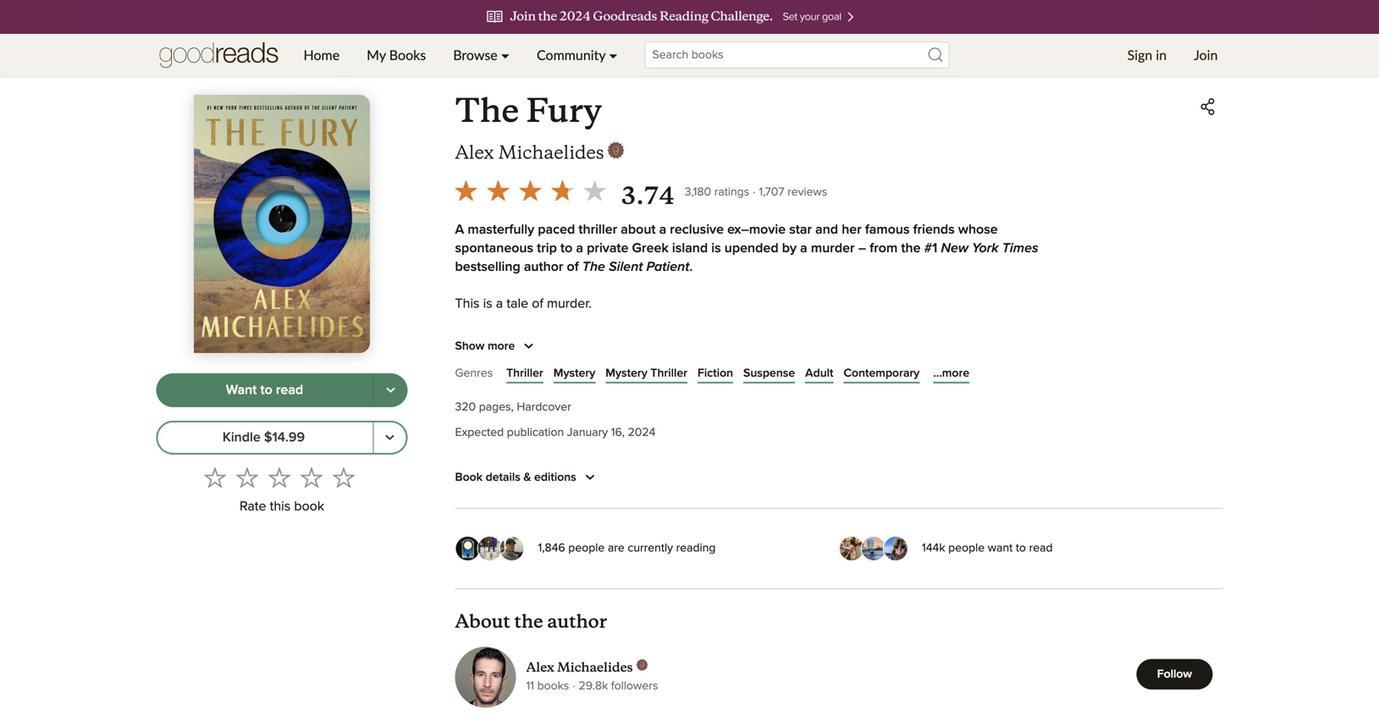 Task type: vqa. For each thing, say whether or not it's contained in the screenshot.
3rd number of ratings and percentage of total ratings element from the top
no



Task type: describe. For each thing, give the bounding box(es) containing it.
it's
[[709, 334, 725, 348]]

a left murder
[[800, 242, 808, 255]]

2 thriller from the left
[[651, 368, 688, 379]]

private inside a masterfully paced thriller about a reclusive ex–movie star and her famous friends whose spontaneous trip to a private greek island is upended by a murder ― from the #1
[[587, 242, 629, 255]]

people for are
[[568, 542, 605, 554]]

rate this book element
[[156, 462, 408, 520]]

farrar
[[487, 372, 522, 385]]

goodreads author image for the bottom the alex michaelides link
[[637, 659, 648, 671]]

want to read button
[[156, 374, 374, 407]]

island inside a masterfully paced thriller about a reclusive ex–movie star and her famous friends whose spontaneous trip to a private greek island is upended by a murder ― from the #1
[[672, 242, 708, 255]]

building
[[455, 557, 503, 571]]

kindle
[[223, 431, 261, 445]]

3,180
[[685, 186, 711, 198]]

the right off
[[664, 483, 683, 496]]

who
[[479, 613, 504, 626]]

a right press
[[1028, 464, 1035, 478]]

sign in
[[1128, 47, 1167, 63]]

you down january
[[587, 446, 609, 459]]

the up english
[[760, 372, 779, 385]]

1 vertical spatial was
[[978, 557, 1001, 571]]

we
[[455, 520, 474, 534]]

book details & editions
[[455, 472, 576, 484]]

mystery link
[[554, 365, 596, 382]]

private inside lana farrar is a reclusive ex–movie star and one of the most famous women in the world. every year, she invites her closest friends to escape the english weather and spend easter on her idyllic private greek island.
[[455, 409, 496, 422]]

patient
[[647, 260, 690, 274]]

a inside lana farrar is a reclusive ex–movie star and one of the most famous women in the world. every year, she invites her closest friends to escape the english weather and spend easter on her idyllic private greek island.
[[539, 372, 546, 385]]

friends inside a masterfully paced thriller about a reclusive ex–movie star and her famous friends whose spontaneous trip to a private greek island is upended by a murder ― from the #1
[[913, 223, 955, 237]]

to inside a masterfully paced thriller about a reclusive ex–movie star and her famous friends whose spontaneous trip to a private greek island is upended by a murder ― from the #1
[[561, 242, 573, 255]]

pages,
[[479, 401, 514, 413]]

as
[[902, 557, 916, 571]]

rate
[[240, 500, 266, 514]]

0 horizontal spatial was
[[599, 539, 623, 552]]

rate 5 out of 5 image
[[333, 467, 355, 489]]

mouse
[[736, 539, 776, 552]]

night
[[693, 557, 723, 571]]

cut
[[606, 483, 624, 496]]

rating 3.74 out of 5 image
[[450, 174, 611, 207]]

of right the tale
[[532, 297, 544, 311]]

trip
[[537, 242, 557, 255]]

friendships
[[772, 520, 837, 534]]

contemporary link
[[844, 365, 920, 382]]

1 vertical spatial tell
[[701, 650, 719, 664]]

a down it
[[750, 483, 758, 496]]

you've
[[855, 650, 894, 664]]

1 it from the left
[[943, 446, 950, 459]]

for inside we found ourselves trapped there overnight. our old friendships concealed hatred and a desire for revenge. what followed was a game of cat and mouse ― a battle of wits, full of twists and turns, building to an unforgettable climax. the night ended in violence and death, as one of us was found murdered.
[[1025, 520, 1041, 534]]

mystery for mystery thriller
[[606, 368, 648, 379]]

want
[[226, 384, 257, 397]]

and down top genres for this book element
[[848, 390, 870, 404]]

2 it from the left
[[1031, 446, 1038, 459]]

death,
[[862, 557, 899, 571]]

from
[[870, 242, 898, 255]]

kindle $14.99 link
[[156, 421, 374, 455]]

alex for the bottom the alex michaelides link
[[526, 660, 554, 676]]

rate 1 out of 5 image
[[204, 467, 226, 489]]

0 vertical spatial murder.
[[547, 297, 592, 311]]

necessary
[[828, 464, 888, 478]]

about the author
[[455, 610, 607, 633]]

but who am i?
[[455, 613, 538, 626]]

by inside a masterfully paced thriller about a reclusive ex–movie star and her famous friends whose spontaneous trip to a private greek island is upended by a murder ― from the #1
[[782, 242, 797, 255]]

3,180 ratings and 1,707 reviews figure
[[685, 181, 828, 202]]

caused
[[455, 464, 498, 478]]

2 horizontal spatial her
[[974, 390, 993, 404]]

144k people want to read
[[922, 542, 1053, 554]]

follow button
[[1137, 659, 1213, 690]]

$14.99
[[264, 431, 305, 445]]

ever
[[897, 650, 924, 664]]

1 vertical spatial found
[[1005, 557, 1039, 571]]

true.
[[608, 334, 635, 348]]

you left story on the right of the page
[[723, 650, 744, 664]]

read inside button
[[276, 384, 303, 397]]

rate 3 out of 5 image
[[268, 467, 290, 489]]

women
[[862, 372, 905, 385]]

people for want
[[949, 542, 985, 554]]

show
[[455, 340, 485, 352]]

of right the full
[[905, 539, 916, 552]]

of inside lana farrar is a reclusive ex–movie star and one of the most famous women in the world. every year, she invites her closest friends to escape the english weather and spend easter on her idyllic private greek island.
[[745, 372, 756, 385]]

at
[[638, 334, 651, 348]]

and up escape
[[692, 372, 715, 385]]

celebrity;
[[455, 483, 509, 496]]

the right all
[[806, 464, 825, 478]]

expected
[[455, 427, 504, 439]]

the inside a masterfully paced thriller about a reclusive ex–movie star and her famous friends whose spontaneous trip to a private greek island is upended by a murder ― from the #1
[[901, 242, 921, 255]]

escape
[[681, 390, 724, 404]]

expected publication january 16, 2024
[[455, 427, 656, 439]]

2 horizontal spatial read
[[1029, 542, 1053, 554]]

1 thriller from the left
[[506, 368, 543, 379]]

ingredients
[[892, 464, 959, 478]]

wits,
[[854, 539, 880, 552]]

you right 'think'
[[673, 446, 695, 459]]

1 vertical spatial alex michaelides link
[[526, 659, 658, 676]]

29.8k
[[579, 680, 608, 692]]

think
[[640, 446, 669, 459]]

story
[[759, 650, 788, 664]]

i tell you this because you may think you know this story. you probably read about it at the time ― it caused a real stir in the tabloids, if you remember. it had all the necessary ingredients for a press a celebrity; a private island cut off by the wind…and a murder.
[[455, 446, 1038, 496]]

320 pages, hardcover
[[455, 401, 571, 413]]

1 vertical spatial author
[[547, 610, 607, 633]]

to inside we found ourselves trapped there overnight. our old friendships concealed hatred and a desire for revenge. what followed was a game of cat and mouse ― a battle of wits, full of twists and turns, building to an unforgettable climax. the night ended in violence and death, as one of us was found murdered.
[[506, 557, 518, 571]]

the down fiction link
[[727, 390, 746, 404]]

goodreads author image for the topmost the alex michaelides link
[[608, 142, 625, 159]]

remember.
[[685, 464, 749, 478]]

are
[[608, 542, 625, 554]]

join
[[1194, 47, 1218, 63]]

may
[[612, 446, 637, 459]]

about inside a masterfully paced thriller about a reclusive ex–movie star and her famous friends whose spontaneous trip to a private greek island is upended by a murder ― from the #1
[[621, 223, 656, 237]]

i'm
[[628, 650, 645, 664]]

to inside lana farrar is a reclusive ex–movie star and one of the most famous women in the world. every year, she invites her closest friends to escape the english weather and spend easter on her idyllic private greek island.
[[665, 390, 677, 404]]

read inside i tell you this because you may think you know this story. you probably read about it at the time ― it caused a real stir in the tabloids, if you remember. it had all the necessary ingredients for a press a celebrity; a private island cut off by the wind…and a murder.
[[875, 446, 902, 459]]

a up 144k people want to read
[[974, 520, 981, 534]]

home image
[[160, 34, 278, 76]]

rate this book
[[240, 500, 324, 514]]

her inside a masterfully paced thriller about a reclusive ex–movie star and her famous friends whose spontaneous trip to a private greek island is upended by a murder ― from the #1
[[842, 223, 862, 237]]

story,
[[768, 334, 799, 348]]

followed
[[545, 539, 596, 552]]

friends inside lana farrar is a reclusive ex–movie star and one of the most famous women in the world. every year, she invites her closest friends to escape the english weather and spend easter on her idyllic private greek island.
[[621, 390, 662, 404]]

that's
[[517, 334, 549, 348]]

us
[[961, 557, 974, 571]]

a
[[455, 223, 464, 237]]

books
[[389, 47, 426, 63]]

a down 3.74
[[659, 223, 667, 237]]

mystery for mystery
[[554, 368, 596, 379]]

of left wits,
[[839, 539, 851, 552]]

of inside new york times bestselling author of the silent patient .
[[567, 260, 579, 274]]

and up twists
[[948, 520, 970, 534]]

for inside i tell you this because you may think you know this story. you probably read about it at the time ― it caused a real stir in the tabloids, if you remember. it had all the necessary ingredients for a press a celebrity; a private island cut off by the wind…and a murder.
[[962, 464, 978, 478]]

0 vertical spatial the
[[455, 90, 519, 131]]

my for my books
[[367, 47, 386, 63]]

my books link
[[353, 34, 440, 76]]

spontaneous
[[455, 242, 534, 255]]

browse ▾ link
[[440, 34, 523, 76]]

and down wits,
[[836, 557, 858, 571]]

to right going
[[686, 650, 698, 664]]

desire
[[984, 520, 1021, 534]]

what
[[511, 539, 541, 552]]

the up elliot
[[514, 610, 543, 633]]

to right want at the right of the page
[[1016, 542, 1026, 554]]

you right if at the bottom
[[660, 464, 682, 478]]

it
[[752, 464, 759, 478]]

is inside a masterfully paced thriller about a reclusive ex–movie star and her famous friends whose spontaneous trip to a private greek island is upended by a murder ― from the #1
[[712, 242, 721, 255]]

▾ for community ▾
[[609, 47, 618, 63]]

heard.
[[927, 650, 965, 664]]

love
[[739, 334, 764, 348]]

rate 4 out of 5 image
[[301, 467, 323, 489]]

rating 0 out of 5 group
[[199, 462, 360, 494]]

want
[[988, 542, 1013, 554]]

browse ▾
[[453, 47, 510, 63]]

0 horizontal spatial this
[[270, 500, 291, 514]]

invites
[[511, 390, 550, 404]]

a down friendships
[[791, 539, 798, 552]]

3.74
[[621, 181, 675, 211]]

the down because
[[573, 464, 593, 478]]

one inside we found ourselves trapped there overnight. our old friendships concealed hatred and a desire for revenge. what followed was a game of cat and mouse ― a battle of wits, full of twists and turns, building to an unforgettable climax. the night ended in violence and death, as one of us was found murdered.
[[919, 557, 942, 571]]

maybe
[[474, 334, 514, 348]]

island inside i tell you this because you may think you know this story. you probably read about it at the time ― it caused a real stir in the tabloids, if you remember. it had all the necessary ingredients for a press a celebrity; a private island cut off by the wind…and a murder.
[[568, 483, 602, 496]]

suspense link
[[744, 365, 795, 382]]

she
[[487, 390, 508, 404]]

0 vertical spatial found
[[478, 520, 512, 534]]

bestselling
[[455, 260, 521, 274]]

alex michaelides for the topmost the alex michaelides link
[[455, 141, 604, 164]]



Task type: locate. For each thing, give the bounding box(es) containing it.
1,707
[[759, 186, 785, 198]]

by right off
[[646, 483, 661, 496]]

2 vertical spatial the
[[667, 557, 690, 571]]

book
[[455, 472, 483, 484]]

closest
[[576, 390, 618, 404]]

you down expected
[[483, 446, 505, 459]]

reclusive inside lana farrar is a reclusive ex–movie star and one of the most famous women in the world. every year, she invites her closest friends to escape the english weather and spend easter on her idyllic private greek island.
[[549, 372, 602, 385]]

0 vertical spatial star
[[789, 223, 812, 237]]

publication
[[507, 427, 564, 439]]

1 vertical spatial the
[[582, 260, 605, 274]]

it left at
[[943, 446, 950, 459]]

whose
[[959, 223, 998, 237]]

0 vertical spatial read
[[276, 384, 303, 397]]

is up invites
[[526, 372, 535, 385]]

about down 3.74
[[621, 223, 656, 237]]

1 horizontal spatial murder.
[[761, 483, 806, 496]]

by right upended at the right top
[[782, 242, 797, 255]]

2024
[[628, 427, 656, 439]]

1 horizontal spatial ex–movie
[[728, 223, 786, 237]]

private down thriller
[[587, 242, 629, 255]]

concealed
[[840, 520, 902, 534]]

murder. up not
[[547, 297, 592, 311]]

book title: the fury element
[[455, 90, 602, 131]]

this is a tale of murder.
[[455, 297, 592, 311]]

1 horizontal spatial goodreads author image
[[637, 659, 648, 671]]

author inside new york times bestselling author of the silent patient .
[[524, 260, 564, 274]]

0 horizontal spatial murder.
[[547, 297, 592, 311]]

read
[[276, 384, 303, 397], [875, 446, 902, 459], [1029, 542, 1053, 554]]

the left #1
[[901, 242, 921, 255]]

is inside lana farrar is a reclusive ex–movie star and one of the most famous women in the world. every year, she invites her closest friends to escape the english weather and spend easter on her idyllic private greek island.
[[526, 372, 535, 385]]

fiction link
[[698, 365, 733, 382]]

0 vertical spatial ―
[[858, 242, 866, 255]]

1 vertical spatial michaelides
[[557, 660, 633, 676]]

0 horizontal spatial my
[[367, 47, 386, 63]]

0 vertical spatial my
[[367, 47, 386, 63]]

and
[[816, 223, 838, 237], [692, 372, 715, 385], [848, 390, 870, 404], [948, 520, 970, 534], [710, 539, 733, 552], [957, 539, 979, 552], [836, 557, 858, 571], [602, 650, 625, 664]]

0 horizontal spatial by
[[646, 483, 661, 496]]

am
[[507, 613, 525, 626]]

mystery down true.
[[606, 368, 648, 379]]

famous up from
[[865, 223, 910, 237]]

0 horizontal spatial about
[[621, 223, 656, 237]]

.
[[690, 260, 693, 274]]

one inside lana farrar is a reclusive ex–movie star and one of the most famous women in the world. every year, she invites her closest friends to escape the english weather and spend easter on her idyllic private greek island.
[[718, 372, 741, 385]]

a left the tale
[[496, 297, 503, 311]]

▾ inside community ▾ 'link'
[[609, 47, 618, 63]]

1 horizontal spatial found
[[1005, 557, 1039, 571]]

all
[[789, 464, 802, 478]]

private
[[587, 242, 629, 255], [455, 409, 496, 422], [523, 483, 564, 496]]

weather
[[796, 390, 844, 404]]

had
[[763, 464, 785, 478]]

join link
[[1181, 34, 1232, 76]]

a right are
[[626, 539, 633, 552]]

followers
[[611, 680, 658, 692]]

1 horizontal spatial famous
[[865, 223, 910, 237]]

144k
[[922, 542, 946, 554]]

you
[[793, 446, 815, 459]]

tabloids,
[[596, 464, 646, 478]]

silent
[[609, 260, 643, 274]]

1 people from the left
[[568, 542, 605, 554]]

and up night
[[710, 539, 733, 552]]

average rating of 3.74 stars. figure
[[450, 174, 685, 212]]

a left real at left
[[502, 464, 509, 478]]

and up us
[[957, 539, 979, 552]]

1 vertical spatial famous
[[815, 372, 858, 385]]

1 horizontal spatial people
[[949, 542, 985, 554]]

1 vertical spatial by
[[646, 483, 661, 496]]

details
[[486, 472, 521, 484]]

2 mystery from the left
[[606, 368, 648, 379]]

found up revenge.
[[478, 520, 512, 534]]

1 horizontal spatial the
[[582, 260, 605, 274]]

the fury
[[455, 90, 602, 131]]

quite
[[575, 334, 605, 348]]

for
[[962, 464, 978, 478], [1025, 520, 1041, 534]]

ex–movie down at
[[606, 372, 664, 385]]

▾ right the browse on the top left of page
[[501, 47, 510, 63]]

books
[[537, 680, 569, 692]]

1 vertical spatial one
[[919, 557, 942, 571]]

michaelides for the bottom the alex michaelides link
[[557, 660, 633, 676]]

for right the desire at bottom right
[[1025, 520, 1041, 534]]

1 horizontal spatial star
[[789, 223, 812, 237]]

is left elliot
[[513, 650, 522, 664]]

0 horizontal spatial star
[[667, 372, 689, 385]]

1 vertical spatial star
[[667, 372, 689, 385]]

author down "trip"
[[524, 260, 564, 274]]

0 vertical spatial reclusive
[[670, 223, 724, 237]]

people up us
[[949, 542, 985, 554]]

0 horizontal spatial thriller
[[506, 368, 543, 379]]

alex for the topmost the alex michaelides link
[[455, 141, 494, 164]]

it right time on the bottom right
[[1031, 446, 1038, 459]]

0 vertical spatial alex
[[455, 141, 494, 164]]

reclusive inside a masterfully paced thriller about a reclusive ex–movie star and her famous friends whose spontaneous trip to a private greek island is upended by a murder ― from the #1
[[670, 223, 724, 237]]

to right want
[[260, 384, 272, 397]]

1 horizontal spatial tell
[[701, 650, 719, 664]]

alex michaelides up 29.8k
[[526, 660, 633, 676]]

to left an
[[506, 557, 518, 571]]

1 horizontal spatial my
[[455, 650, 473, 664]]

2 people from the left
[[949, 542, 985, 554]]

read up $14.99
[[276, 384, 303, 397]]

the
[[901, 242, 921, 255], [760, 372, 779, 385], [923, 372, 942, 385], [727, 390, 746, 404], [968, 446, 987, 459], [573, 464, 593, 478], [806, 464, 825, 478], [664, 483, 683, 496], [514, 610, 543, 633]]

1 horizontal spatial ▾
[[609, 47, 618, 63]]

a down thriller
[[576, 242, 583, 255]]

and left i'm
[[602, 650, 625, 664]]

2 ▾ from the left
[[609, 47, 618, 63]]

sign in link
[[1114, 34, 1181, 76]]

its
[[655, 334, 668, 348]]

1 horizontal spatial friends
[[913, 223, 955, 237]]

easter
[[914, 390, 952, 404]]

community ▾
[[537, 47, 618, 63]]

murder. down had on the right of the page
[[761, 483, 806, 496]]

star up murder
[[789, 223, 812, 237]]

to inside button
[[260, 384, 272, 397]]

to
[[561, 242, 573, 255], [260, 384, 272, 397], [665, 390, 677, 404], [1016, 542, 1026, 554], [506, 557, 518, 571], [686, 650, 698, 664]]

1 horizontal spatial greek
[[632, 242, 669, 255]]

0 horizontal spatial tell
[[462, 446, 480, 459]]

0 horizontal spatial alex
[[455, 141, 494, 164]]

1 vertical spatial alex michaelides
[[526, 660, 633, 676]]

1 horizontal spatial island
[[672, 242, 708, 255]]

▾ for browse ▾
[[501, 47, 510, 63]]

profile image for alex michaelides. image
[[455, 647, 516, 708]]

times
[[1002, 242, 1039, 255]]

1 vertical spatial about
[[905, 446, 939, 459]]

star inside a masterfully paced thriller about a reclusive ex–movie star and her famous friends whose spontaneous trip to a private greek island is upended by a murder ― from the #1
[[789, 223, 812, 237]]

in inside lana farrar is a reclusive ex–movie star and one of the most famous women in the world. every year, she invites her closest friends to escape the english weather and spend easter on her idyllic private greek island.
[[909, 372, 919, 385]]

1 vertical spatial island
[[568, 483, 602, 496]]

0 vertical spatial for
[[962, 464, 978, 478]]

0 vertical spatial private
[[587, 242, 629, 255]]

ex–movie up upended at the right top
[[728, 223, 786, 237]]

ended
[[727, 557, 765, 571]]

tell inside i tell you this because you may think you know this story. you probably read about it at the time ― it caused a real stir in the tabloids, if you remember. it had all the necessary ingredients for a press a celebrity; a private island cut off by the wind…and a murder.
[[462, 446, 480, 459]]

famous inside a masterfully paced thriller about a reclusive ex–movie star and her famous friends whose spontaneous trip to a private greek island is upended by a murder ― from the #1
[[865, 223, 910, 237]]

my for my name is elliot chase, and i'm going to tell you a story unlike any you've ever heard.
[[455, 650, 473, 664]]

her right on
[[974, 390, 993, 404]]

an
[[521, 557, 536, 571]]

my inside my books link
[[367, 47, 386, 63]]

thriller up invites
[[506, 368, 543, 379]]

to left escape
[[665, 390, 677, 404]]

0 horizontal spatial mystery
[[554, 368, 596, 379]]

the up easter
[[923, 372, 942, 385]]

follow
[[1158, 669, 1192, 680]]

― right mouse
[[780, 539, 788, 552]]

the left silent
[[582, 260, 605, 274]]

0 horizontal spatial reclusive
[[549, 372, 602, 385]]

in inside we found ourselves trapped there overnight. our old friendships concealed hatred and a desire for revenge. what followed was a game of cat and mouse ― a battle of wits, full of twists and turns, building to an unforgettable climax. the night ended in violence and death, as one of us was found murdered.
[[768, 557, 779, 571]]

new york times bestselling author of the silent patient .
[[455, 242, 1039, 274]]

0 vertical spatial about
[[621, 223, 656, 237]]

old
[[750, 520, 768, 534]]

advertisement region
[[381, 0, 998, 61]]

is right 'this'
[[483, 297, 493, 311]]

star inside lana farrar is a reclusive ex–movie star and one of the most famous women in the world. every year, she invites her closest friends to escape the english weather and spend easter on her idyllic private greek island.
[[667, 372, 689, 385]]

0 horizontal spatial greek
[[499, 409, 536, 422]]

1 horizontal spatial this
[[508, 446, 529, 459]]

1 horizontal spatial mystery
[[606, 368, 648, 379]]

alex michaelides
[[455, 141, 604, 164], [526, 660, 633, 676]]

about inside i tell you this because you may think you know this story. you probably read about it at the time ― it caused a real stir in the tabloids, if you remember. it had all the necessary ingredients for a press a celebrity; a private island cut off by the wind…and a murder.
[[905, 446, 939, 459]]

in right sign
[[1156, 47, 1167, 63]]

2 horizontal spatial the
[[667, 557, 690, 571]]

2 horizontal spatial ―
[[1020, 446, 1028, 459]]

1 vertical spatial reclusive
[[549, 372, 602, 385]]

goodreads author image up 3.74
[[608, 142, 625, 159]]

twists
[[920, 539, 953, 552]]

book
[[294, 500, 324, 514]]

0 vertical spatial friends
[[913, 223, 955, 237]]

private inside i tell you this because you may think you know this story. you probably read about it at the time ― it caused a real stir in the tabloids, if you remember. it had all the necessary ingredients for a press a celebrity; a private island cut off by the wind…and a murder.
[[523, 483, 564, 496]]

2 horizontal spatial this
[[734, 446, 755, 459]]

in inside i tell you this because you may think you know this story. you probably read about it at the time ― it caused a real stir in the tabloids, if you remember. it had all the necessary ingredients for a press a celebrity; a private island cut off by the wind…and a murder.
[[559, 464, 570, 478]]

a right it's
[[728, 334, 735, 348]]

Search by book title or ISBN text field
[[645, 41, 950, 69]]

of left cat
[[674, 539, 685, 552]]

revenge.
[[455, 539, 507, 552]]

2 horizontal spatial private
[[587, 242, 629, 255]]

0 horizontal spatial goodreads author image
[[608, 142, 625, 159]]

0 vertical spatial ex–movie
[[728, 223, 786, 237]]

every
[[985, 372, 1018, 385]]

0 horizontal spatial private
[[455, 409, 496, 422]]

lana farrar is a reclusive ex–movie star and one of the most famous women in the world. every year, she invites her closest friends to escape the english weather and spend easter on her idyllic private greek island.
[[455, 372, 1030, 422]]

was down trapped
[[599, 539, 623, 552]]

▾ inside browse ▾ link
[[501, 47, 510, 63]]

currently
[[628, 542, 673, 554]]

2 vertical spatial private
[[523, 483, 564, 496]]

private down the stir
[[523, 483, 564, 496]]

1,846
[[538, 542, 565, 554]]

editions
[[534, 472, 576, 484]]

of left us
[[946, 557, 957, 571]]

probably
[[819, 446, 871, 459]]

2 vertical spatial read
[[1029, 542, 1053, 554]]

cat
[[689, 539, 707, 552]]

rate 2 out of 5 image
[[236, 467, 258, 489]]

alex michaelides for the bottom the alex michaelides link
[[526, 660, 633, 676]]

by inside i tell you this because you may think you know this story. you probably read about it at the time ― it caused a real stir in the tabloids, if you remember. it had all the necessary ingredients for a press a celebrity; a private island cut off by the wind…and a murder.
[[646, 483, 661, 496]]

1 mystery from the left
[[554, 368, 596, 379]]

0 horizontal spatial for
[[962, 464, 978, 478]]

greek down invites
[[499, 409, 536, 422]]

island left cut
[[568, 483, 602, 496]]

was
[[599, 539, 623, 552], [978, 557, 1001, 571]]

hardcover
[[517, 401, 571, 413]]

11
[[526, 680, 534, 692]]

goodreads author image
[[608, 142, 625, 159], [637, 659, 648, 671]]

adult link
[[805, 365, 834, 382]]

0 vertical spatial tell
[[462, 446, 480, 459]]

famous up the weather
[[815, 372, 858, 385]]

1,707 reviews
[[759, 186, 828, 198]]

unforgettable
[[539, 557, 619, 571]]

contemporary
[[844, 368, 920, 379]]

by
[[782, 242, 797, 255], [646, 483, 661, 496]]

genres
[[455, 368, 493, 379]]

press
[[992, 464, 1025, 478]]

0 horizontal spatial ―
[[780, 539, 788, 552]]

murder
[[811, 242, 855, 255]]

0 vertical spatial greek
[[632, 242, 669, 255]]

island.
[[539, 409, 577, 422]]

1 vertical spatial private
[[455, 409, 496, 422]]

one down 144k
[[919, 557, 942, 571]]

― inside we found ourselves trapped there overnight. our old friendships concealed hatred and a desire for revenge. what followed was a game of cat and mouse ― a battle of wits, full of twists and turns, building to an unforgettable climax. the night ended in violence and death, as one of us was found murdered.
[[780, 539, 788, 552]]

tell right going
[[701, 650, 719, 664]]

16,
[[611, 427, 625, 439]]

ex–movie inside lana farrar is a reclusive ex–movie star and one of the most famous women in the world. every year, she invites her closest friends to escape the english weather and spend easter on her idyllic private greek island.
[[606, 372, 664, 385]]

of down paced in the top left of the page
[[567, 260, 579, 274]]

1 horizontal spatial her
[[842, 223, 862, 237]]

None search field
[[631, 41, 963, 69]]

my books
[[367, 47, 426, 63]]

0 vertical spatial alex michaelides link
[[455, 141, 625, 164]]

0 horizontal spatial ex–movie
[[606, 372, 664, 385]]

greek inside lana farrar is a reclusive ex–movie star and one of the most famous women in the world. every year, she invites her closest friends to escape the english weather and spend easter on her idyllic private greek island.
[[499, 409, 536, 422]]

― left from
[[858, 242, 866, 255]]

author up chase,
[[547, 610, 607, 633]]

1 ▾ from the left
[[501, 47, 510, 63]]

1 horizontal spatial for
[[1025, 520, 1041, 534]]

friends up #1
[[913, 223, 955, 237]]

michaelides for the topmost the alex michaelides link
[[498, 141, 604, 164]]

― right time on the bottom right
[[1020, 446, 1028, 459]]

the inside we found ourselves trapped there overnight. our old friendships concealed hatred and a desire for revenge. what followed was a game of cat and mouse ― a battle of wits, full of twists and turns, building to an unforgettable climax. the night ended in violence and death, as one of us was found murdered.
[[667, 557, 690, 571]]

1 horizontal spatial by
[[782, 242, 797, 255]]

a left story on the right of the page
[[748, 650, 755, 664]]

a left press
[[982, 464, 989, 478]]

0 horizontal spatial people
[[568, 542, 605, 554]]

0 vertical spatial author
[[524, 260, 564, 274]]

0 horizontal spatial friends
[[621, 390, 662, 404]]

one
[[718, 372, 741, 385], [919, 557, 942, 571]]

and up murder
[[816, 223, 838, 237]]

reclusive up closest on the left of the page
[[549, 372, 602, 385]]

michaelides up rating 3.74 out of 5 image
[[498, 141, 604, 164]]

tell right 'i'
[[462, 446, 480, 459]]

1 horizontal spatial private
[[523, 483, 564, 496]]

a left &
[[513, 483, 520, 496]]

this right the rate
[[270, 500, 291, 514]]

read right want at the right of the page
[[1029, 542, 1053, 554]]

0 vertical spatial island
[[672, 242, 708, 255]]

1 horizontal spatial one
[[919, 557, 942, 571]]

1 vertical spatial ―
[[1020, 446, 1028, 459]]

of up english
[[745, 372, 756, 385]]

0 horizontal spatial island
[[568, 483, 602, 496]]

is left upended at the right top
[[712, 242, 721, 255]]

york
[[972, 242, 999, 255]]

was down 144k people want to read
[[978, 557, 1001, 571]]

in down mouse
[[768, 557, 779, 571]]

reading
[[676, 542, 716, 554]]

michaelides up 29.8k
[[557, 660, 633, 676]]

1 vertical spatial ex–movie
[[606, 372, 664, 385]]

― inside i tell you this because you may think you know this story. you probably read about it at the time ― it caused a real stir in the tabloids, if you remember. it had all the necessary ingredients for a press a celebrity; a private island cut off by the wind…and a murder.
[[1020, 446, 1028, 459]]

1 vertical spatial alex
[[526, 660, 554, 676]]

friends down mystery thriller link
[[621, 390, 662, 404]]

a
[[659, 223, 667, 237], [576, 242, 583, 255], [800, 242, 808, 255], [496, 297, 503, 311], [728, 334, 735, 348], [539, 372, 546, 385], [502, 464, 509, 478], [982, 464, 989, 478], [1028, 464, 1035, 478], [513, 483, 520, 496], [750, 483, 758, 496], [974, 520, 981, 534], [626, 539, 633, 552], [791, 539, 798, 552], [748, 650, 755, 664]]

year,
[[455, 390, 483, 404]]

0 horizontal spatial the
[[455, 90, 519, 131]]

home link
[[290, 34, 353, 76]]

if
[[649, 464, 656, 478]]

1 vertical spatial for
[[1025, 520, 1041, 534]]

famous inside lana farrar is a reclusive ex–movie star and one of the most famous women in the world. every year, she invites her closest friends to escape the english weather and spend easter on her idyllic private greek island.
[[815, 372, 858, 385]]

0 vertical spatial famous
[[865, 223, 910, 237]]

in up easter
[[909, 372, 919, 385]]

murder. inside i tell you this because you may think you know this story. you probably read about it at the time ― it caused a real stir in the tabloids, if you remember. it had all the necessary ingredients for a press a celebrity; a private island cut off by the wind…and a murder.
[[761, 483, 806, 496]]

1 horizontal spatial read
[[875, 446, 902, 459]]

join goodreads' 2024 reading challenge image
[[74, 0, 1306, 34]]

and inside a masterfully paced thriller about a reclusive ex–movie star and her famous friends whose spontaneous trip to a private greek island is upended by a murder ― from the #1
[[816, 223, 838, 237]]

top genres for this book element
[[455, 363, 1223, 390]]

0 horizontal spatial ▾
[[501, 47, 510, 63]]

the inside new york times bestselling author of the silent patient .
[[582, 260, 605, 274]]

to right "trip"
[[561, 242, 573, 255]]

her up murder
[[842, 223, 862, 237]]

alex up 11 books
[[526, 660, 554, 676]]

1 vertical spatial friends
[[621, 390, 662, 404]]

overnight.
[[661, 520, 720, 534]]

ex–movie inside a masterfully paced thriller about a reclusive ex–movie star and her famous friends whose spontaneous trip to a private greek island is upended by a murder ― from the #1
[[728, 223, 786, 237]]

for down at
[[962, 464, 978, 478]]

greek up patient
[[632, 242, 669, 255]]

because
[[533, 446, 583, 459]]

1,846 people are currently reading
[[538, 542, 716, 554]]

hatred
[[906, 520, 944, 534]]

mystery
[[554, 368, 596, 379], [606, 368, 648, 379]]

0 horizontal spatial her
[[553, 390, 573, 404]]

1 vertical spatial greek
[[499, 409, 536, 422]]

reviews
[[788, 186, 828, 198]]

sign
[[1128, 47, 1153, 63]]

my left the books
[[367, 47, 386, 63]]

real
[[512, 464, 535, 478]]

thriller down its
[[651, 368, 688, 379]]

new
[[941, 242, 969, 255]]

goodreads author image up followers
[[637, 659, 648, 671]]

0 vertical spatial michaelides
[[498, 141, 604, 164]]

2 vertical spatial ―
[[780, 539, 788, 552]]

― inside a masterfully paced thriller about a reclusive ex–movie star and her famous friends whose spontaneous trip to a private greek island is upended by a murder ― from the #1
[[858, 242, 866, 255]]

one up escape
[[718, 372, 741, 385]]

greek inside a masterfully paced thriller about a reclusive ex–movie star and her famous friends whose spontaneous trip to a private greek island is upended by a murder ― from the #1
[[632, 242, 669, 255]]

heart,
[[671, 334, 705, 348]]

people up unforgettable
[[568, 542, 605, 554]]

thriller link
[[506, 365, 543, 382]]

1 horizontal spatial alex
[[526, 660, 554, 676]]

0 horizontal spatial famous
[[815, 372, 858, 385]]

1 horizontal spatial about
[[905, 446, 939, 459]]

friends
[[913, 223, 955, 237], [621, 390, 662, 404]]

0 vertical spatial one
[[718, 372, 741, 385]]

the down browse ▾ link
[[455, 90, 519, 131]]

the right at
[[968, 446, 987, 459]]

this up real at left
[[508, 446, 529, 459]]



